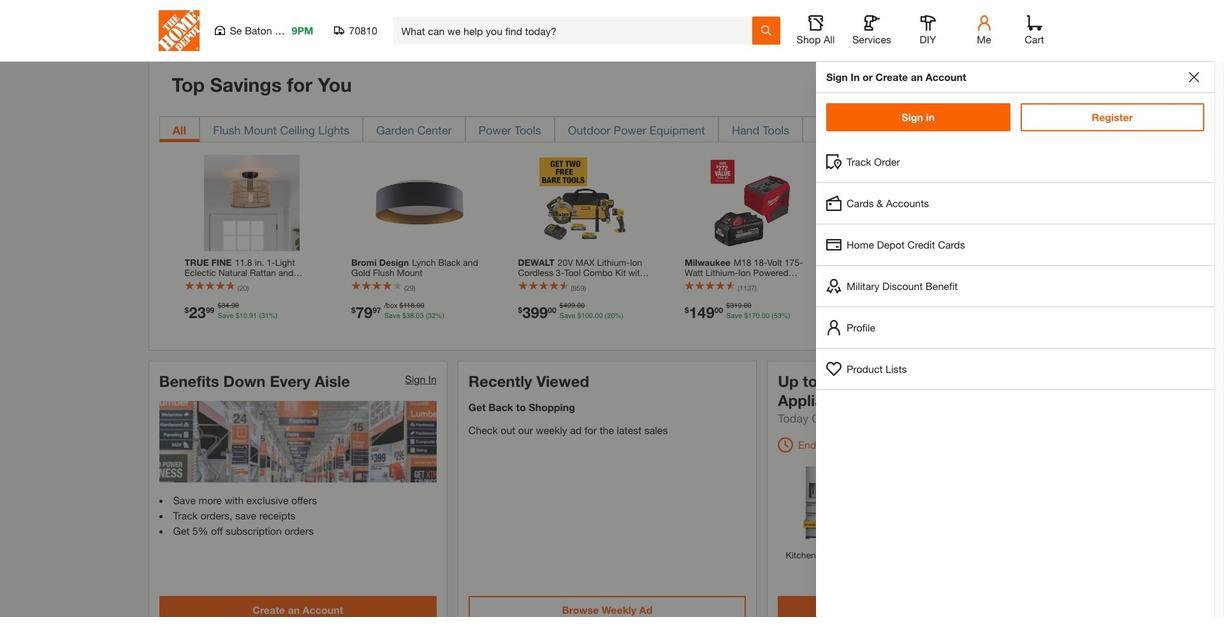 Task type: locate. For each thing, give the bounding box(es) containing it.
shockwave impact duty alloy steel screw driver bit set (120-piece) image
[[871, 155, 967, 251]]

11.8 in. 1-light eclectic natural rattan and bamboo semi-flush mount ceiling light with black hardware image
[[204, 155, 300, 251]]

lynch black and gold flush mount image
[[371, 155, 467, 251]]

the home depot logo image
[[158, 10, 199, 51]]

20v max lithium-ion cordless 3-tool combo kit with 5.0 ah battery and 1.7 ah battery image
[[538, 155, 634, 251]]

menu
[[816, 142, 1215, 390]]



Task type: describe. For each thing, give the bounding box(es) containing it.
shockwave impact-duty 1/2 in. drive metric and sae deep well impact packout socket set (31-piece) image
[[1038, 155, 1134, 251]]

next arrow image
[[1039, 123, 1050, 136]]

feedback link image
[[1207, 216, 1224, 284]]

m18 18-volt 175-watt lithium-ion powered compact inverter with 6.0 ah battery image
[[704, 155, 800, 251]]

drawer close image
[[1189, 72, 1199, 82]]

kitchen appliances  product image image
[[785, 463, 864, 542]]

sign in card banner image
[[159, 401, 437, 483]]

special buy logo image
[[1005, 374, 1056, 426]]

What can we help you find today? search field
[[401, 17, 752, 44]]



Task type: vqa. For each thing, say whether or not it's contained in the screenshot.
SHOCKWAVE Impact Duty Alloy Steel Screw Driver Bit Set (120-Piece) image
yes



